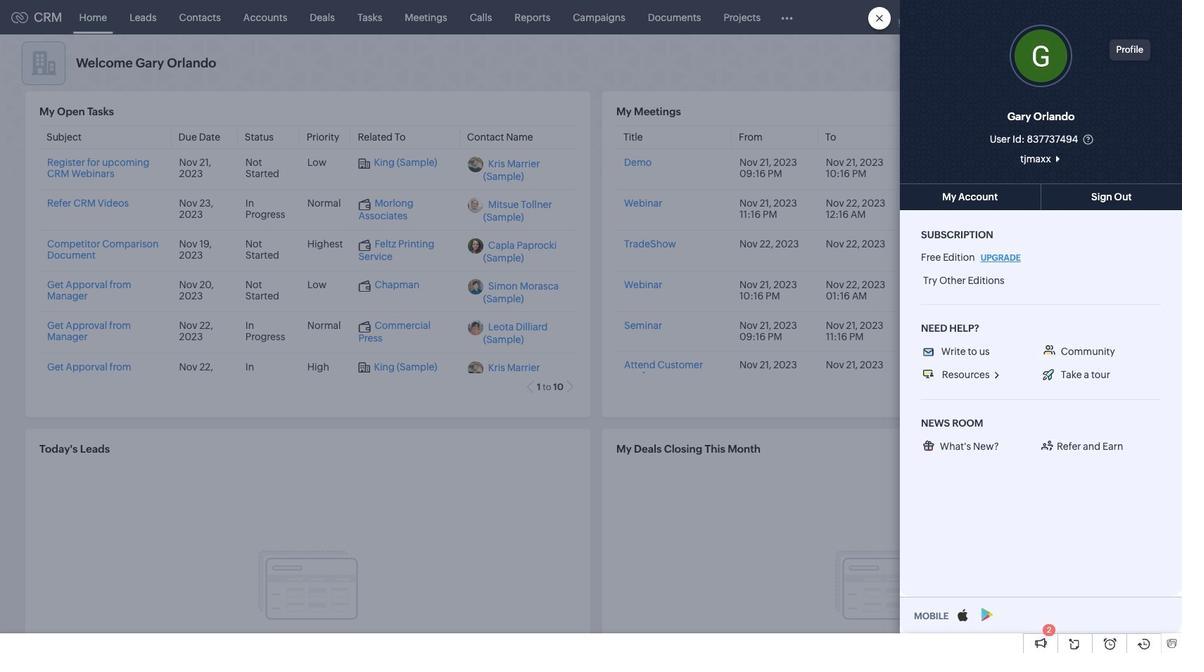 Task type: describe. For each thing, give the bounding box(es) containing it.
create menu element
[[961, 0, 996, 34]]

search image
[[1004, 11, 1016, 23]]

calendar image
[[1033, 12, 1045, 23]]



Task type: vqa. For each thing, say whether or not it's contained in the screenshot.
Touched Records
no



Task type: locate. For each thing, give the bounding box(es) containing it.
logo image
[[11, 12, 28, 23]]

None field
[[958, 152, 1124, 166]]

profile pic image
[[1010, 25, 1072, 87]]

create menu image
[[970, 9, 987, 26]]

search element
[[996, 0, 1024, 34]]



